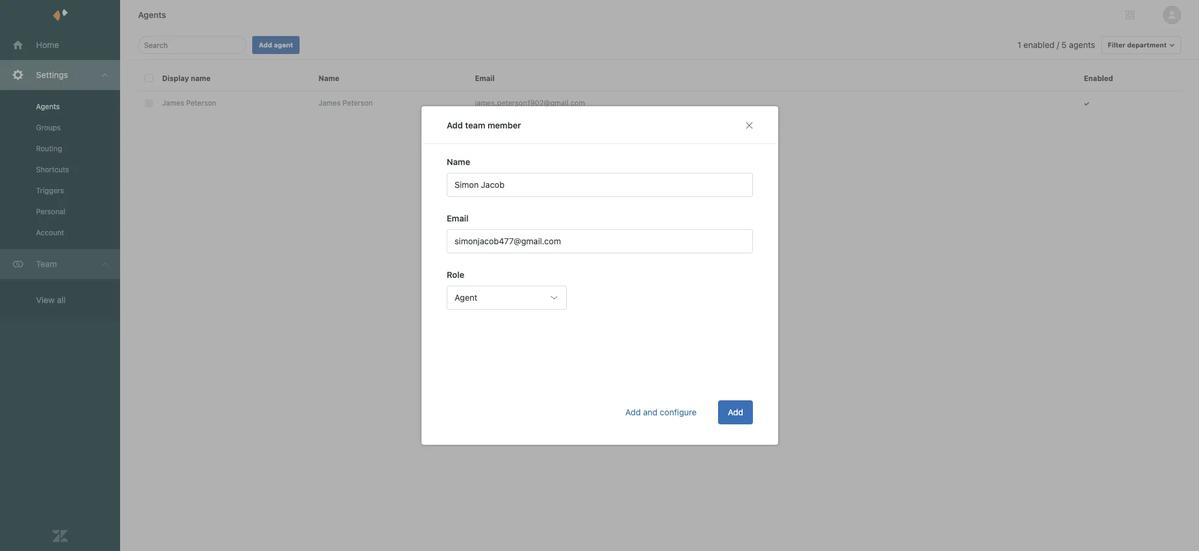 Task type: vqa. For each thing, say whether or not it's contained in the screenshot.
first formulas from the bottom
no



Task type: describe. For each thing, give the bounding box(es) containing it.
1 james from the left
[[162, 99, 184, 108]]

groups
[[36, 123, 61, 132]]

zendesk products image
[[1126, 11, 1135, 19]]

add agent
[[259, 41, 293, 49]]

home
[[36, 40, 59, 50]]

add agent button
[[252, 36, 300, 54]]

enabled
[[1084, 74, 1114, 83]]

1 james peterson from the left
[[162, 99, 216, 108]]

shortcuts
[[36, 165, 69, 174]]

personal
[[36, 207, 65, 216]]

1 enabled / 5 agents
[[1018, 40, 1096, 50]]

view all
[[36, 295, 66, 305]]

department
[[1128, 41, 1167, 49]]

triggers
[[36, 186, 64, 195]]

add
[[259, 41, 272, 49]]

name
[[319, 74, 340, 83]]

display
[[162, 74, 189, 83]]

filter department
[[1108, 41, 1167, 49]]

/
[[1057, 40, 1060, 50]]

enabled
[[1024, 40, 1055, 50]]

filter department button
[[1102, 36, 1182, 54]]

1 peterson from the left
[[186, 99, 216, 108]]

1
[[1018, 40, 1022, 50]]



Task type: locate. For each thing, give the bounding box(es) containing it.
1 vertical spatial agents
[[36, 102, 60, 111]]

0 horizontal spatial james
[[162, 99, 184, 108]]

james peterson down display name
[[162, 99, 216, 108]]

0 horizontal spatial agents
[[36, 102, 60, 111]]

0 horizontal spatial peterson
[[186, 99, 216, 108]]

routing
[[36, 144, 62, 153]]

james peterson down name
[[319, 99, 373, 108]]

team
[[36, 259, 57, 269]]

peterson
[[186, 99, 216, 108], [343, 99, 373, 108]]

0 vertical spatial agents
[[138, 10, 166, 20]]

view
[[36, 295, 55, 305]]

james down name
[[319, 99, 341, 108]]

2 james from the left
[[319, 99, 341, 108]]

1 horizontal spatial agents
[[138, 10, 166, 20]]

1 horizontal spatial james
[[319, 99, 341, 108]]

agent
[[274, 41, 293, 49]]

agents
[[1069, 40, 1096, 50]]

agents
[[138, 10, 166, 20], [36, 102, 60, 111]]

2 james peterson from the left
[[319, 99, 373, 108]]

1 horizontal spatial peterson
[[343, 99, 373, 108]]

settings
[[36, 70, 68, 80]]

display name
[[162, 74, 211, 83]]

james down the display
[[162, 99, 184, 108]]

email
[[475, 74, 495, 83]]

all
[[57, 295, 66, 305]]

james
[[162, 99, 184, 108], [319, 99, 341, 108]]

2 peterson from the left
[[343, 99, 373, 108]]

1 horizontal spatial james peterson
[[319, 99, 373, 108]]

james peterson
[[162, 99, 216, 108], [319, 99, 373, 108]]

agents up search text box
[[138, 10, 166, 20]]

agents up groups
[[36, 102, 60, 111]]

5
[[1062, 40, 1067, 50]]

account
[[36, 228, 64, 237]]

filter
[[1108, 41, 1126, 49]]

Search text field
[[144, 38, 237, 52]]

james.peterson1902@gmail.com
[[475, 99, 585, 108]]

0 horizontal spatial james peterson
[[162, 99, 216, 108]]

name
[[191, 74, 211, 83]]



